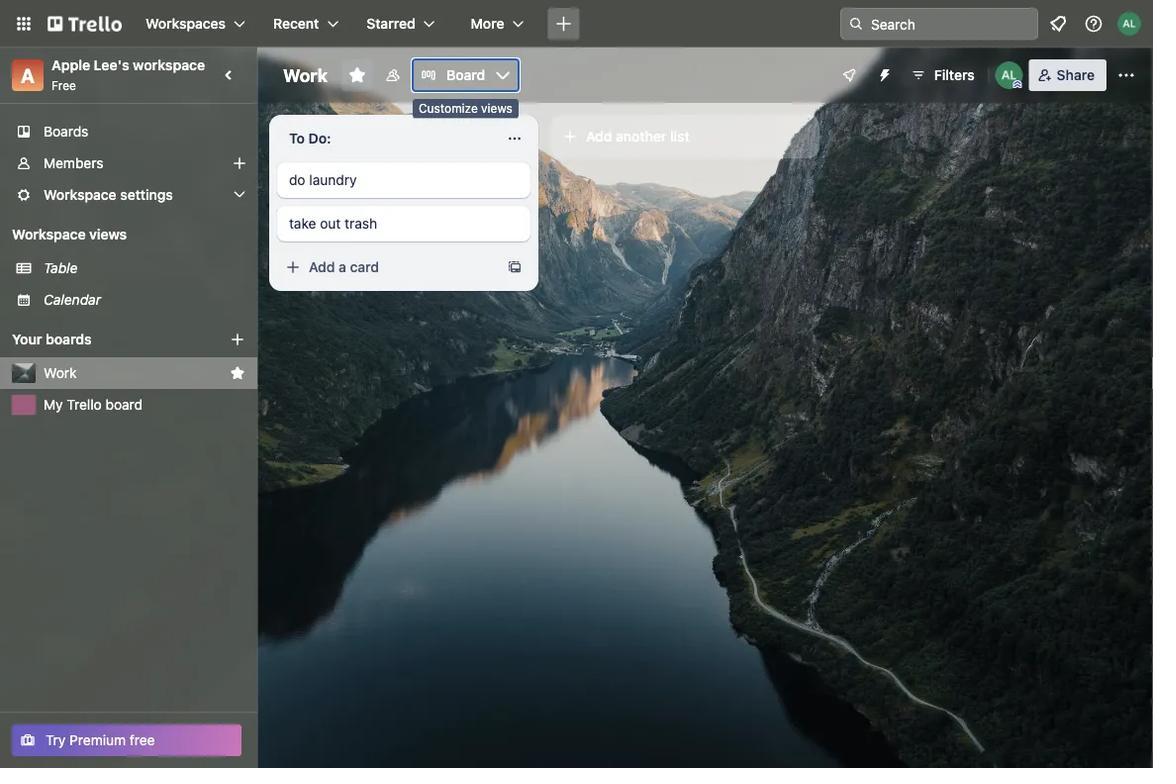 Task type: locate. For each thing, give the bounding box(es) containing it.
share button
[[1029, 59, 1107, 91]]

apple lee (applelee29) image right the open information menu icon
[[1118, 12, 1142, 36]]

apple lee's workspace link
[[51, 57, 205, 73]]

add a card
[[309, 259, 379, 275]]

work up my
[[44, 365, 77, 381]]

0 notifications image
[[1047, 12, 1070, 36]]

work
[[283, 64, 328, 86], [44, 365, 77, 381]]

do
[[289, 172, 306, 188]]

views down board button
[[481, 101, 513, 115]]

views
[[481, 101, 513, 115], [89, 226, 127, 243]]

try
[[46, 732, 66, 748]]

workspace settings button
[[0, 179, 257, 211]]

a
[[339, 259, 346, 275]]

take out trash link
[[289, 214, 519, 234]]

0 horizontal spatial apple lee (applelee29) image
[[996, 61, 1023, 89]]

automation image
[[869, 59, 897, 87]]

views for customize views
[[481, 101, 513, 115]]

1 horizontal spatial add
[[586, 128, 612, 145]]

filters
[[934, 67, 975, 83]]

0 vertical spatial apple lee (applelee29) image
[[1118, 12, 1142, 36]]

card
[[350, 259, 379, 275]]

star or unstar board image
[[349, 67, 365, 83]]

0 vertical spatial views
[[481, 101, 513, 115]]

back to home image
[[48, 8, 122, 40]]

more button
[[459, 8, 536, 40]]

0 horizontal spatial work
[[44, 365, 77, 381]]

add left another
[[586, 128, 612, 145]]

my trello board link
[[44, 395, 246, 415]]

customize
[[419, 101, 478, 115]]

create from template… image
[[507, 259, 523, 275]]

add left the 'a'
[[309, 259, 335, 275]]

1 horizontal spatial views
[[481, 101, 513, 115]]

take out trash
[[289, 215, 377, 232]]

do laundry
[[289, 172, 357, 188]]

add another list
[[586, 128, 690, 145]]

views down the workspace settings
[[89, 226, 127, 243]]

add inside add a card button
[[309, 259, 335, 275]]

create board or workspace image
[[554, 14, 574, 34]]

another
[[616, 128, 667, 145]]

your boards
[[12, 331, 92, 348]]

add inside add another list button
[[586, 128, 612, 145]]

1 vertical spatial workspace
[[12, 226, 86, 243]]

0 vertical spatial workspace
[[44, 187, 116, 203]]

add for add another list
[[586, 128, 612, 145]]

to do:
[[289, 130, 331, 147]]

settings
[[120, 187, 173, 203]]

workspace inside popup button
[[44, 187, 116, 203]]

apple
[[51, 57, 90, 73]]

search image
[[848, 16, 864, 32]]

table link
[[44, 258, 246, 278]]

primary element
[[0, 0, 1153, 48]]

apple lee (applelee29) image right filters
[[996, 61, 1023, 89]]

lee's
[[94, 57, 129, 73]]

workspace up table
[[12, 226, 86, 243]]

members link
[[0, 148, 257, 179]]

apple lee (applelee29) image
[[1118, 12, 1142, 36], [996, 61, 1023, 89]]

add a card button
[[277, 251, 499, 283]]

starred
[[367, 15, 416, 32]]

add board image
[[230, 332, 246, 348]]

free
[[130, 732, 155, 748]]

show menu image
[[1117, 65, 1137, 85]]

table
[[44, 260, 78, 276]]

out
[[320, 215, 341, 232]]

workspace for workspace settings
[[44, 187, 116, 203]]

open information menu image
[[1084, 14, 1104, 34]]

workspace
[[133, 57, 205, 73]]

workspace
[[44, 187, 116, 203], [12, 226, 86, 243]]

this member is an admin of this board. image
[[1014, 80, 1022, 89]]

0 vertical spatial add
[[586, 128, 612, 145]]

workspace down members
[[44, 187, 116, 203]]

0 horizontal spatial add
[[309, 259, 335, 275]]

1 horizontal spatial work
[[283, 64, 328, 86]]

add
[[586, 128, 612, 145], [309, 259, 335, 275]]

To Do: text field
[[277, 123, 495, 154]]

1 vertical spatial apple lee (applelee29) image
[[996, 61, 1023, 89]]

0 horizontal spatial views
[[89, 226, 127, 243]]

1 vertical spatial views
[[89, 226, 127, 243]]

work down the recent dropdown button
[[283, 64, 328, 86]]

views inside customize views tooltip
[[481, 101, 513, 115]]

calendar
[[44, 292, 101, 308]]

0 vertical spatial work
[[283, 64, 328, 86]]

1 vertical spatial add
[[309, 259, 335, 275]]

take
[[289, 215, 316, 232]]

recent
[[273, 15, 319, 32]]

calendar link
[[44, 290, 246, 310]]

power ups image
[[841, 67, 857, 83]]

customize views
[[419, 101, 513, 115]]

add for add a card
[[309, 259, 335, 275]]

starred icon image
[[230, 365, 246, 381]]



Task type: vqa. For each thing, say whether or not it's contained in the screenshot.
collaboration
no



Task type: describe. For each thing, give the bounding box(es) containing it.
Search field
[[864, 9, 1038, 39]]

work link
[[44, 363, 222, 383]]

work inside 'board name' text box
[[283, 64, 328, 86]]

boards link
[[0, 116, 257, 148]]

views for workspace views
[[89, 226, 127, 243]]

a
[[21, 63, 35, 87]]

list
[[670, 128, 690, 145]]

workspaces button
[[134, 8, 257, 40]]

starred button
[[355, 8, 447, 40]]

share
[[1057, 67, 1095, 83]]

board
[[447, 67, 485, 83]]

apple lee's workspace free
[[51, 57, 205, 92]]

customize views tooltip
[[413, 99, 519, 118]]

workspaces
[[146, 15, 226, 32]]

add another list button
[[550, 115, 820, 158]]

try premium free button
[[12, 725, 242, 756]]

1 horizontal spatial apple lee (applelee29) image
[[1118, 12, 1142, 36]]

workspace visible image
[[385, 67, 401, 83]]

workspace navigation collapse icon image
[[216, 61, 244, 89]]

trash
[[345, 215, 377, 232]]

members
[[44, 155, 103, 171]]

board button
[[413, 59, 519, 91]]

do:
[[308, 130, 331, 147]]

do laundry link
[[289, 170, 519, 190]]

your
[[12, 331, 42, 348]]

to
[[289, 130, 305, 147]]

my trello board
[[44, 397, 143, 413]]

try premium free
[[46, 732, 155, 748]]

recent button
[[261, 8, 351, 40]]

board
[[105, 397, 143, 413]]

1 vertical spatial work
[[44, 365, 77, 381]]

laundry
[[309, 172, 357, 188]]

free
[[51, 78, 76, 92]]

premium
[[69, 732, 126, 748]]

a link
[[12, 59, 44, 91]]

workspace for workspace views
[[12, 226, 86, 243]]

workspace settings
[[44, 187, 173, 203]]

Board name text field
[[273, 59, 338, 91]]

filters button
[[905, 59, 981, 91]]

more
[[471, 15, 504, 32]]

boards
[[46, 331, 92, 348]]

boards
[[44, 123, 88, 140]]

my
[[44, 397, 63, 413]]

workspace views
[[12, 226, 127, 243]]

trello
[[67, 397, 102, 413]]

your boards with 2 items element
[[12, 328, 200, 351]]



